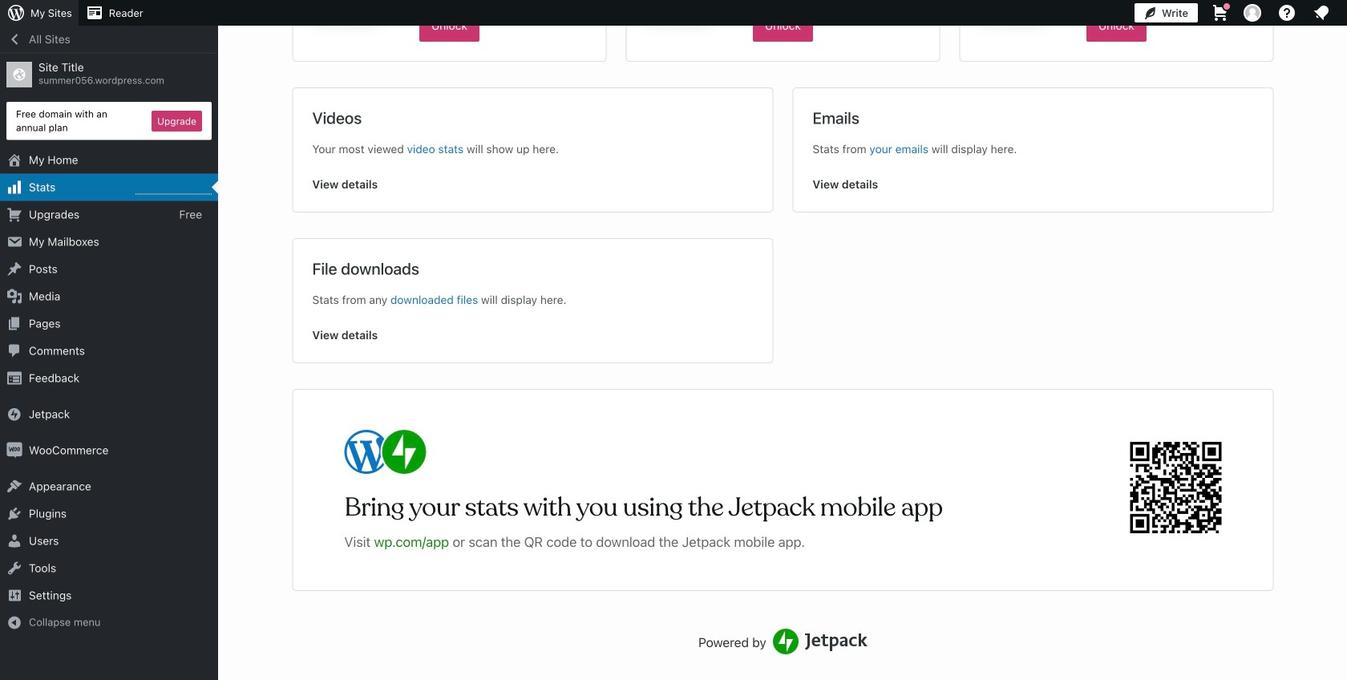 Task type: vqa. For each thing, say whether or not it's contained in the screenshot.
left will
no



Task type: locate. For each thing, give the bounding box(es) containing it.
2 img image from the top
[[6, 442, 22, 459]]

1 img image from the top
[[6, 406, 22, 422]]

list item
[[1340, 82, 1348, 157], [1340, 157, 1348, 232], [1340, 232, 1348, 292]]

img image
[[6, 406, 22, 422], [6, 442, 22, 459]]

1 vertical spatial img image
[[6, 442, 22, 459]]

my profile image
[[1244, 4, 1262, 22]]

0 vertical spatial img image
[[6, 406, 22, 422]]

heading
[[312, 107, 362, 128], [813, 107, 860, 128], [312, 258, 420, 279]]

2 list item from the top
[[1340, 157, 1348, 232]]



Task type: describe. For each thing, give the bounding box(es) containing it.
3 list item from the top
[[1340, 232, 1348, 292]]

highest hourly views 0 image
[[136, 184, 212, 195]]

jetpack stats main content
[[219, 0, 1348, 680]]

my shopping cart image
[[1211, 3, 1231, 22]]

help image
[[1278, 3, 1297, 22]]

1 list item from the top
[[1340, 82, 1348, 157]]

manage your notifications image
[[1312, 3, 1332, 22]]



